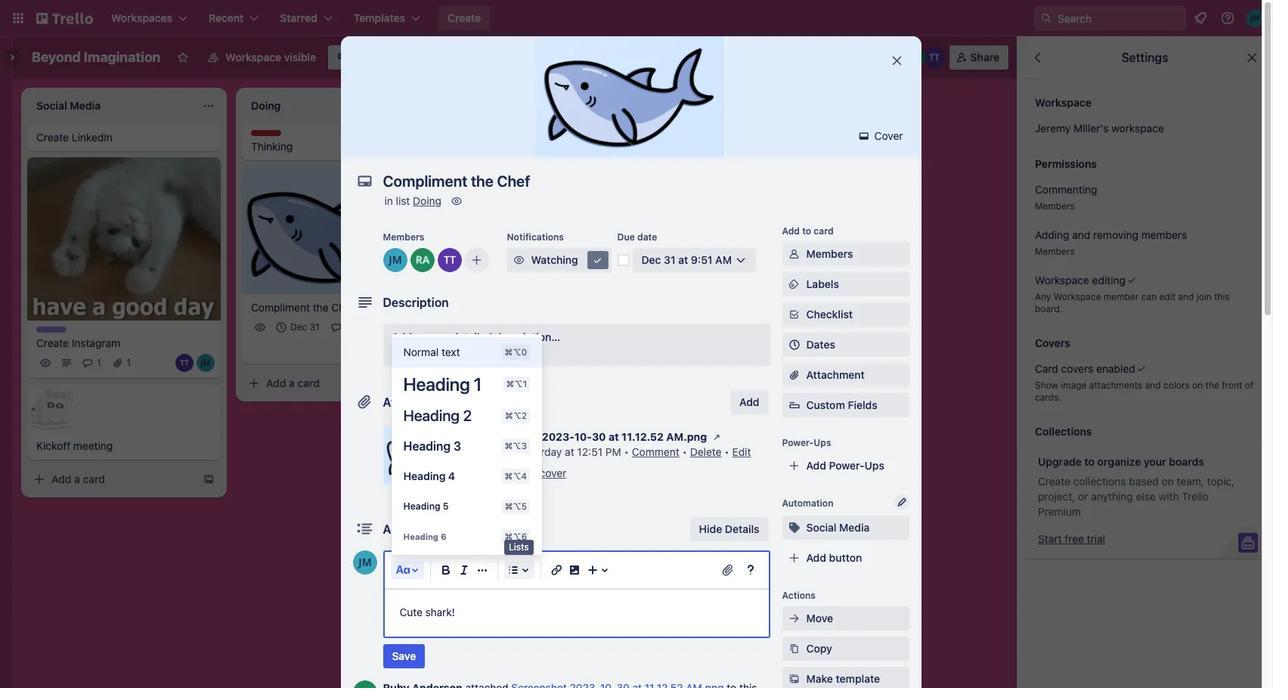 Task type: vqa. For each thing, say whether or not it's contained in the screenshot.
right 'only'
no



Task type: describe. For each thing, give the bounding box(es) containing it.
remove cover link
[[480, 467, 567, 480]]

add a card for create from template… image associated with the middle add a card button
[[266, 376, 320, 389]]

workspace for workspace
[[1036, 96, 1092, 109]]

thoughts
[[251, 130, 293, 141]]

more formatting image
[[473, 561, 491, 579]]

board.
[[1036, 303, 1063, 315]]

normal text
[[404, 346, 460, 359]]

1 vertical spatial power-
[[783, 437, 814, 449]]

at for 12:51
[[565, 446, 575, 458]]

members inside adding and removing members members
[[1036, 246, 1075, 257]]

0 vertical spatial the
[[313, 301, 329, 314]]

in
[[385, 194, 393, 207]]

on inside show image attachments and colors on the front of cards.
[[1193, 380, 1204, 391]]

watching
[[531, 253, 578, 266]]

12:51
[[577, 446, 603, 458]]

star or unstar board image
[[177, 51, 189, 64]]

⌘⌥5
[[505, 501, 527, 511]]

workspace for workspace visible
[[226, 51, 281, 64]]

1 vertical spatial ups
[[814, 437, 832, 449]]

⌘⌥0
[[505, 347, 527, 357]]

remove cover
[[498, 467, 567, 480]]

or
[[1079, 490, 1089, 503]]

at for 9:51
[[679, 253, 688, 266]]

cover
[[872, 129, 904, 142]]

of
[[1246, 380, 1254, 391]]

open help dialog image
[[742, 561, 760, 579]]

jeremy miller (jeremymiller198) image right open information menu image
[[1247, 9, 1265, 27]]

1 inside group
[[474, 374, 482, 395]]

start free trial
[[1039, 533, 1106, 545]]

Mark due date as complete checkbox
[[618, 254, 630, 266]]

remove
[[498, 467, 537, 480]]

jeremy miller (jeremymiller198) image left more
[[390, 339, 408, 358]]

else
[[1137, 490, 1156, 503]]

settings
[[1122, 51, 1169, 64]]

join
[[1197, 291, 1212, 303]]

with
[[1159, 490, 1180, 503]]

sm image for cover 'link'
[[857, 129, 872, 144]]

sm image for copy
[[787, 641, 802, 657]]

move link
[[783, 607, 910, 631]]

ups inside button
[[692, 51, 712, 64]]

create for create
[[448, 11, 481, 24]]

lists
[[509, 542, 529, 553]]

1 horizontal spatial jeremy miller (jeremymiller198) image
[[885, 47, 906, 68]]

heading 1 group
[[391, 337, 542, 552]]

to for organize
[[1085, 455, 1095, 468]]

adding
[[1036, 228, 1070, 241]]

description…
[[495, 331, 561, 343]]

thinking
[[251, 140, 293, 153]]

instagram
[[72, 337, 120, 350]]

show
[[1036, 380, 1059, 391]]

2 vertical spatial add a card button
[[27, 468, 197, 492]]

3
[[454, 439, 461, 453]]

permissions
[[1036, 157, 1098, 170]]

list inside button
[[757, 98, 772, 110]]

heading 2
[[404, 407, 472, 424]]

this
[[1215, 291, 1231, 303]]

attachments
[[1090, 380, 1143, 391]]

sm image right doing link at the left of the page
[[449, 194, 464, 209]]

button
[[829, 551, 863, 564]]

0 horizontal spatial terry turtle (terryturtle) image
[[369, 339, 387, 358]]

create from template… image for add a card button to the bottom
[[203, 474, 215, 486]]

lists tooltip
[[505, 540, 534, 555]]

sm image inside social media button
[[787, 520, 802, 536]]

hide
[[699, 523, 723, 536]]

back to home image
[[36, 6, 93, 30]]

social media
[[807, 521, 870, 534]]

Dec 31 checkbox
[[272, 318, 324, 336]]

heading for heading 6
[[404, 532, 439, 542]]

adding and removing members members
[[1036, 228, 1188, 257]]

1 horizontal spatial terry turtle (terryturtle) image
[[438, 248, 462, 272]]

kickoff meeting link
[[36, 439, 212, 454]]

heading for heading 1
[[404, 374, 470, 395]]

added
[[480, 446, 512, 458]]

workspace visible button
[[198, 45, 325, 70]]

italic ⌘i image
[[455, 561, 473, 579]]

details
[[725, 523, 760, 536]]

1 vertical spatial add a card button
[[242, 371, 411, 395]]

sm image inside watching button
[[590, 253, 606, 268]]

0 vertical spatial terry turtle (terryturtle) image
[[924, 47, 945, 68]]

covers
[[1062, 362, 1094, 375]]

cards.
[[1036, 392, 1062, 403]]

power- inside add power-ups link
[[829, 459, 865, 472]]

image
[[1061, 380, 1087, 391]]

copy
[[807, 642, 833, 655]]

0 horizontal spatial jeremy miller (jeremymiller198) image
[[197, 354, 215, 372]]

custom
[[807, 399, 846, 411]]

⌘⌥2
[[505, 411, 527, 421]]

hide details link
[[690, 517, 769, 542]]

media
[[840, 521, 870, 534]]

cute
[[400, 606, 423, 619]]

copy link
[[783, 637, 910, 661]]

fields
[[848, 399, 878, 411]]

1 down the instagram
[[97, 357, 101, 369]]

sm image for move
[[787, 611, 802, 626]]

delete link
[[690, 446, 722, 458]]

color: purple, title: none image
[[36, 327, 67, 333]]

edit
[[1160, 291, 1176, 303]]

members
[[1142, 228, 1188, 241]]

screenshot 2023-10-30 at 11.12.52 am.png
[[480, 430, 707, 443]]

collections
[[1074, 475, 1127, 488]]

automation
[[783, 498, 834, 509]]

members link
[[783, 242, 910, 266]]

add button button
[[783, 546, 910, 570]]

the inside show image attachments and colors on the front of cards.
[[1206, 380, 1220, 391]]

actions
[[783, 590, 816, 601]]

boards
[[1170, 455, 1205, 468]]

imagination
[[84, 49, 161, 65]]

on inside upgrade to organize your boards create collections based on team, topic, project, or anything else with trello premium
[[1162, 475, 1175, 488]]

bold ⌘b image
[[437, 561, 455, 579]]

sm image for labels link
[[787, 277, 802, 292]]

members down in list doing
[[383, 231, 425, 243]]

editing
[[1093, 274, 1126, 287]]

⌘⌥3
[[505, 441, 527, 451]]

thinking link
[[251, 139, 427, 154]]

detailed
[[452, 331, 492, 343]]

lists image
[[504, 561, 522, 579]]

premium
[[1039, 505, 1082, 518]]

due date
[[618, 231, 658, 243]]

colors
[[1164, 380, 1190, 391]]

dates
[[807, 338, 836, 351]]

upgrade to organize your boards create collections based on team, topic, project, or anything else with trello premium
[[1039, 455, 1235, 518]]

0 vertical spatial add a card button
[[457, 132, 626, 156]]

notifications
[[507, 231, 564, 243]]

create instagram
[[36, 337, 120, 350]]

create for create linkedin
[[36, 131, 69, 144]]



Task type: locate. For each thing, give the bounding box(es) containing it.
1 vertical spatial to
[[1085, 455, 1095, 468]]

0 notifications image
[[1192, 9, 1210, 27]]

1 vertical spatial ruby anderson (rubyanderson7) image
[[411, 339, 430, 358]]

members down adding
[[1036, 246, 1075, 257]]

dec inside option
[[290, 321, 307, 333]]

at left '9:51'
[[679, 253, 688, 266]]

3 heading from the top
[[404, 439, 451, 453]]

heading left 6 on the left bottom
[[404, 532, 439, 542]]

add power-ups link
[[783, 454, 910, 478]]

2 vertical spatial add a card
[[51, 473, 105, 486]]

heading left "4"
[[404, 470, 446, 483]]

0 horizontal spatial list
[[396, 194, 410, 207]]

and inside any workspace member can edit and join this board.
[[1179, 291, 1195, 303]]

create from template… image for the middle add a card button
[[418, 377, 430, 389]]

automation image
[[724, 45, 745, 67]]

and
[[1073, 228, 1091, 241], [1179, 291, 1195, 303], [1146, 380, 1162, 391]]

add members to card image
[[471, 253, 483, 268]]

1 vertical spatial dec
[[290, 321, 307, 333]]

comment
[[632, 446, 680, 458]]

commenting
[[1036, 183, 1098, 196]]

31 for dec 31 at 9:51 am
[[664, 253, 676, 266]]

terry turtle (terryturtle) image down create instagram link
[[175, 354, 194, 372]]

0 vertical spatial at
[[679, 253, 688, 266]]

checklist
[[807, 308, 853, 321]]

workspace inside any workspace member can edit and join this board.
[[1054, 291, 1102, 303]]

add
[[693, 98, 713, 110], [481, 137, 501, 150], [783, 225, 800, 237], [392, 331, 412, 343], [266, 376, 286, 389], [740, 396, 760, 408], [807, 459, 827, 472], [51, 473, 71, 486], [807, 551, 827, 564]]

project,
[[1039, 490, 1076, 503]]

9:51
[[691, 253, 713, 266]]

31 left '9:51'
[[664, 253, 676, 266]]

search image
[[1041, 12, 1053, 24]]

sm image
[[857, 129, 872, 144], [590, 253, 606, 268], [787, 277, 802, 292]]

2 horizontal spatial power-
[[829, 459, 865, 472]]

dec for dec 31
[[290, 321, 307, 333]]

6
[[441, 532, 447, 542]]

0 vertical spatial ruby anderson (rubyanderson7) image
[[410, 248, 435, 272]]

dates button
[[783, 333, 910, 357]]

attachment
[[807, 368, 865, 381]]

doing link
[[413, 194, 442, 207]]

0 horizontal spatial ups
[[692, 51, 712, 64]]

sm image inside checklist link
[[787, 307, 802, 322]]

0 vertical spatial add a card
[[481, 137, 535, 150]]

0 horizontal spatial to
[[803, 225, 812, 237]]

create from template… image
[[418, 377, 430, 389], [203, 474, 215, 486]]

make template
[[807, 672, 881, 685]]

power- up automation
[[829, 459, 865, 472]]

workspace up any
[[1036, 274, 1090, 287]]

jeremy miller (jeremymiller198) image
[[1247, 9, 1265, 27], [383, 248, 407, 272], [390, 339, 408, 358], [353, 551, 377, 575]]

sm image up delete at the bottom of the page
[[710, 430, 725, 445]]

to for card
[[803, 225, 812, 237]]

heading up the attachments at the bottom of page
[[404, 374, 470, 395]]

2 vertical spatial at
[[565, 446, 575, 458]]

power-ups down custom in the right bottom of the page
[[783, 437, 832, 449]]

your
[[1144, 455, 1167, 468]]

1 down create instagram link
[[127, 357, 131, 369]]

on right "colors"
[[1193, 380, 1204, 391]]

0 horizontal spatial add a card
[[51, 473, 105, 486]]

create from template… image
[[632, 138, 644, 150]]

sm image down actions
[[787, 611, 802, 626]]

primary element
[[0, 0, 1274, 36]]

1 down chef
[[346, 321, 350, 333]]

2
[[463, 407, 472, 424]]

1 vertical spatial terry turtle (terryturtle) image
[[175, 354, 194, 372]]

sm image inside copy "link"
[[787, 641, 802, 657]]

2 heading from the top
[[404, 407, 460, 424]]

sm image down 'add to card'
[[787, 247, 802, 262]]

compliment the chef link
[[251, 300, 427, 315]]

31 down "compliment the chef"
[[310, 321, 320, 333]]

workspace for workspace editing
[[1036, 274, 1090, 287]]

sm image down 'notifications'
[[512, 253, 527, 268]]

1 down compliment the chef link
[[375, 321, 380, 333]]

at inside button
[[679, 253, 688, 266]]

add button
[[731, 390, 769, 415]]

dec 31 at 9:51 am
[[642, 253, 732, 266]]

None text field
[[376, 168, 875, 195]]

1 horizontal spatial dec
[[642, 253, 661, 266]]

0 vertical spatial ups
[[692, 51, 712, 64]]

ups down fields
[[865, 459, 885, 472]]

list right another
[[757, 98, 772, 110]]

organize
[[1098, 455, 1142, 468]]

sm image inside members link
[[787, 247, 802, 262]]

power-ups inside button
[[657, 51, 712, 64]]

power- down primary element
[[657, 51, 692, 64]]

⌘⌥6
[[505, 532, 527, 542]]

1 horizontal spatial to
[[1085, 455, 1095, 468]]

any
[[1036, 291, 1052, 303]]

add another list
[[693, 98, 772, 110]]

screenshot
[[480, 430, 540, 443]]

dec down date
[[642, 253, 661, 266]]

sm image inside cover 'link'
[[857, 129, 872, 144]]

31 inside button
[[664, 253, 676, 266]]

sm image for watching
[[512, 253, 527, 268]]

to up members link
[[803, 225, 812, 237]]

share button
[[950, 45, 1009, 70]]

0 horizontal spatial sm image
[[590, 253, 606, 268]]

sm image left copy
[[787, 641, 802, 657]]

30
[[592, 430, 606, 443]]

color: bold red, title: "thoughts" element
[[251, 130, 293, 141]]

checklist link
[[783, 303, 910, 327]]

ruby anderson (rubyanderson7) image left text
[[411, 339, 430, 358]]

card
[[513, 137, 535, 150], [814, 225, 834, 237], [298, 376, 320, 389], [83, 473, 105, 486]]

0 vertical spatial dec
[[642, 253, 661, 266]]

shark!
[[425, 606, 455, 619]]

added yesterday at 12:51 pm
[[480, 446, 622, 458]]

31 for dec 31
[[310, 321, 320, 333]]

1 vertical spatial at
[[609, 430, 619, 443]]

jeremy miller's workspace link
[[1026, 115, 1265, 142]]

heading for heading 2
[[404, 407, 460, 424]]

1 horizontal spatial add a card
[[266, 376, 320, 389]]

1 vertical spatial list
[[396, 194, 410, 207]]

1 horizontal spatial add a card button
[[242, 371, 411, 395]]

text styles image
[[394, 561, 412, 579]]

the left chef
[[313, 301, 329, 314]]

power-ups button
[[627, 45, 721, 70]]

members down commenting
[[1036, 200, 1075, 212]]

ruby anderson (rubyanderson7) image
[[904, 47, 926, 68]]

0 vertical spatial power-ups
[[657, 51, 712, 64]]

add a card button
[[457, 132, 626, 156], [242, 371, 411, 395], [27, 468, 197, 492]]

ups up add power-ups
[[814, 437, 832, 449]]

custom fields
[[807, 399, 878, 411]]

more
[[424, 331, 449, 343]]

move
[[807, 612, 834, 625]]

to
[[803, 225, 812, 237], [1085, 455, 1095, 468]]

0 horizontal spatial and
[[1073, 228, 1091, 241]]

1 horizontal spatial list
[[757, 98, 772, 110]]

heading for heading 4
[[404, 470, 446, 483]]

attach and insert link image
[[720, 563, 736, 578]]

to inside upgrade to organize your boards create collections based on team, topic, project, or anything else with trello premium
[[1085, 455, 1095, 468]]

1 horizontal spatial terry turtle (terryturtle) image
[[924, 47, 945, 68]]

sm image for make template
[[787, 672, 802, 687]]

image image
[[565, 561, 584, 579]]

add a more detailed description… link
[[383, 324, 770, 366]]

sm image inside watching button
[[512, 253, 527, 268]]

1 horizontal spatial power-ups
[[783, 437, 832, 449]]

cute shark!
[[400, 606, 455, 619]]

1 horizontal spatial create from template… image
[[418, 377, 430, 389]]

enabled
[[1097, 362, 1136, 375]]

and left "colors"
[[1146, 380, 1162, 391]]

0 horizontal spatial add a card button
[[27, 468, 197, 492]]

1 vertical spatial and
[[1179, 291, 1195, 303]]

1 vertical spatial power-ups
[[783, 437, 832, 449]]

0 horizontal spatial on
[[1162, 475, 1175, 488]]

hide details
[[699, 523, 760, 536]]

1 vertical spatial add a card
[[266, 376, 320, 389]]

sm image inside labels link
[[787, 277, 802, 292]]

sm image for members
[[787, 247, 802, 262]]

⌘⌥4
[[505, 471, 527, 481]]

2 horizontal spatial and
[[1179, 291, 1195, 303]]

workspace down workspace editing
[[1054, 291, 1102, 303]]

1 vertical spatial on
[[1162, 475, 1175, 488]]

2 horizontal spatial sm image
[[857, 129, 872, 144]]

sm image left social
[[787, 520, 802, 536]]

jeremy miller (jeremymiller198) image left text styles image
[[353, 551, 377, 575]]

create inside button
[[448, 11, 481, 24]]

attachment button
[[783, 363, 910, 387]]

heading up heading 3
[[404, 407, 460, 424]]

meeting
[[73, 440, 113, 453]]

labels
[[807, 278, 840, 290]]

1 vertical spatial jeremy miller (jeremymiller198) image
[[197, 354, 215, 372]]

0 vertical spatial to
[[803, 225, 812, 237]]

1 horizontal spatial the
[[1206, 380, 1220, 391]]

0 horizontal spatial power-
[[657, 51, 692, 64]]

1 vertical spatial the
[[1206, 380, 1220, 391]]

2 vertical spatial ups
[[865, 459, 885, 472]]

at right 30
[[609, 430, 619, 443]]

on up with
[[1162, 475, 1175, 488]]

dec inside button
[[642, 253, 661, 266]]

1 horizontal spatial ups
[[814, 437, 832, 449]]

add a card
[[481, 137, 535, 150], [266, 376, 320, 389], [51, 473, 105, 486]]

cover
[[540, 467, 567, 480]]

heading 1
[[404, 374, 482, 395]]

create for create instagram
[[36, 337, 69, 350]]

any workspace member can edit and join this board.
[[1036, 291, 1231, 315]]

Main content area, start typing to enter text. text field
[[400, 604, 754, 622]]

workspace inside button
[[226, 51, 281, 64]]

terry turtle (terryturtle) image left add members to card image
[[438, 248, 462, 272]]

and right adding
[[1073, 228, 1091, 241]]

jeremy miller (jeremymiller198) image up description
[[383, 248, 407, 272]]

list right in
[[396, 194, 410, 207]]

0 horizontal spatial terry turtle (terryturtle) image
[[175, 354, 194, 372]]

heading left 5
[[404, 501, 441, 512]]

add power-ups
[[807, 459, 885, 472]]

0 vertical spatial terry turtle (terryturtle) image
[[438, 248, 462, 272]]

0 vertical spatial sm image
[[857, 129, 872, 144]]

workspace left "visible"
[[226, 51, 281, 64]]

1 horizontal spatial at
[[609, 430, 619, 443]]

4 heading from the top
[[404, 470, 446, 483]]

miller's
[[1074, 122, 1109, 135]]

another
[[716, 98, 754, 110]]

to up collections
[[1085, 455, 1095, 468]]

0 vertical spatial jeremy miller (jeremymiller198) image
[[885, 47, 906, 68]]

labels link
[[783, 272, 910, 297]]

ruby anderson (rubyanderson7) image
[[410, 248, 435, 272], [411, 339, 430, 358]]

sm image left make
[[787, 672, 802, 687]]

1 vertical spatial create from template… image
[[203, 474, 215, 486]]

make template link
[[783, 667, 910, 688]]

0 horizontal spatial create from template… image
[[203, 474, 215, 486]]

ups left automation image
[[692, 51, 712, 64]]

31 inside option
[[310, 321, 320, 333]]

0 vertical spatial 31
[[664, 253, 676, 266]]

am
[[716, 253, 732, 266]]

front
[[1223, 380, 1243, 391]]

sm image inside "move" link
[[787, 611, 802, 626]]

team,
[[1177, 475, 1205, 488]]

0 vertical spatial and
[[1073, 228, 1091, 241]]

workspace visible
[[226, 51, 316, 64]]

0 horizontal spatial dec
[[290, 321, 307, 333]]

power- inside power-ups button
[[657, 51, 692, 64]]

members up labels
[[807, 247, 854, 260]]

2 horizontal spatial add a card button
[[457, 132, 626, 156]]

10-
[[575, 430, 592, 443]]

11.12.52
[[622, 430, 664, 443]]

and inside adding and removing members members
[[1073, 228, 1091, 241]]

0 horizontal spatial at
[[565, 446, 575, 458]]

open information menu image
[[1221, 11, 1236, 26]]

terry turtle (terryturtle) image
[[438, 248, 462, 272], [175, 354, 194, 372]]

create inside upgrade to organize your boards create collections based on team, topic, project, or anything else with trello premium
[[1039, 475, 1071, 488]]

Board name text field
[[24, 45, 168, 70]]

2 horizontal spatial at
[[679, 253, 688, 266]]

and left join
[[1179, 291, 1195, 303]]

dec 31 at 9:51 am button
[[633, 248, 756, 272]]

jeremy miller (jeremymiller198) image
[[885, 47, 906, 68], [197, 354, 215, 372]]

0 horizontal spatial power-ups
[[657, 51, 712, 64]]

text
[[442, 346, 460, 359]]

heading up heading 4
[[404, 439, 451, 453]]

0 vertical spatial create from template… image
[[418, 377, 430, 389]]

sm image left checklist
[[787, 307, 802, 322]]

1 heading from the top
[[404, 374, 470, 395]]

workspace
[[1112, 122, 1165, 135]]

2 horizontal spatial add a card
[[481, 137, 535, 150]]

terry turtle (terryturtle) image
[[924, 47, 945, 68], [369, 339, 387, 358]]

heading 6
[[404, 532, 447, 542]]

1 left ⌘⌥1
[[474, 374, 482, 395]]

heading for heading 3
[[404, 439, 451, 453]]

ruby anderson (rubyanderson7) image up description
[[410, 248, 435, 272]]

show image attachments and colors on the front of cards.
[[1036, 380, 1254, 403]]

0 vertical spatial power-
[[657, 51, 692, 64]]

workspace up jeremy
[[1036, 96, 1092, 109]]

0 horizontal spatial 31
[[310, 321, 320, 333]]

power-ups left automation image
[[657, 51, 712, 64]]

board image
[[337, 51, 349, 63]]

terry turtle (terryturtle) image left share button
[[924, 47, 945, 68]]

2 horizontal spatial ups
[[865, 459, 885, 472]]

heading 3
[[404, 439, 461, 453]]

2 vertical spatial and
[[1146, 380, 1162, 391]]

1 horizontal spatial on
[[1193, 380, 1204, 391]]

sm image inside make template link
[[787, 672, 802, 687]]

and inside show image attachments and colors on the front of cards.
[[1146, 380, 1162, 391]]

link image
[[547, 561, 565, 579]]

1 horizontal spatial power-
[[783, 437, 814, 449]]

sm image for checklist
[[787, 307, 802, 322]]

dec down "compliment the chef"
[[290, 321, 307, 333]]

1 horizontal spatial sm image
[[787, 277, 802, 292]]

1 horizontal spatial and
[[1146, 380, 1162, 391]]

Search field
[[1053, 7, 1185, 29]]

sm image
[[449, 194, 464, 209], [787, 247, 802, 262], [512, 253, 527, 268], [787, 307, 802, 322], [710, 430, 725, 445], [787, 520, 802, 536], [787, 611, 802, 626], [787, 641, 802, 657], [787, 672, 802, 687]]

dec for dec 31 at 9:51 am
[[642, 253, 661, 266]]

0 horizontal spatial the
[[313, 301, 329, 314]]

heading for heading 5
[[404, 501, 441, 512]]

1 vertical spatial 31
[[310, 321, 320, 333]]

1
[[346, 321, 350, 333], [375, 321, 380, 333], [97, 357, 101, 369], [127, 357, 131, 369], [474, 374, 482, 395]]

5 heading from the top
[[404, 501, 441, 512]]

free
[[1065, 533, 1085, 545]]

the left front
[[1206, 380, 1220, 391]]

jeremy
[[1036, 122, 1071, 135]]

cover link
[[852, 124, 913, 148]]

0 vertical spatial list
[[757, 98, 772, 110]]

members inside commenting members
[[1036, 200, 1075, 212]]

6 heading from the top
[[404, 532, 439, 542]]

add a card for create from template… image for add a card button to the bottom
[[51, 473, 105, 486]]

kickoff
[[36, 440, 70, 453]]

1 horizontal spatial 31
[[664, 253, 676, 266]]

topic,
[[1208, 475, 1235, 488]]

linkedin
[[72, 131, 113, 144]]

normal
[[404, 346, 439, 359]]

beyond
[[32, 49, 81, 65]]

at down 2023-
[[565, 446, 575, 458]]

power- down custom in the right bottom of the page
[[783, 437, 814, 449]]

start free trial button
[[1039, 532, 1106, 547]]

1 vertical spatial sm image
[[590, 253, 606, 268]]

in list doing
[[385, 194, 442, 207]]

terry turtle (terryturtle) image left normal
[[369, 339, 387, 358]]

member
[[1104, 291, 1139, 303]]

0 vertical spatial on
[[1193, 380, 1204, 391]]

list
[[757, 98, 772, 110], [396, 194, 410, 207]]

editor toolbar toolbar
[[391, 334, 763, 582]]

1 vertical spatial terry turtle (terryturtle) image
[[369, 339, 387, 358]]

ups
[[692, 51, 712, 64], [814, 437, 832, 449], [865, 459, 885, 472]]

2 vertical spatial power-
[[829, 459, 865, 472]]

2 vertical spatial sm image
[[787, 277, 802, 292]]



